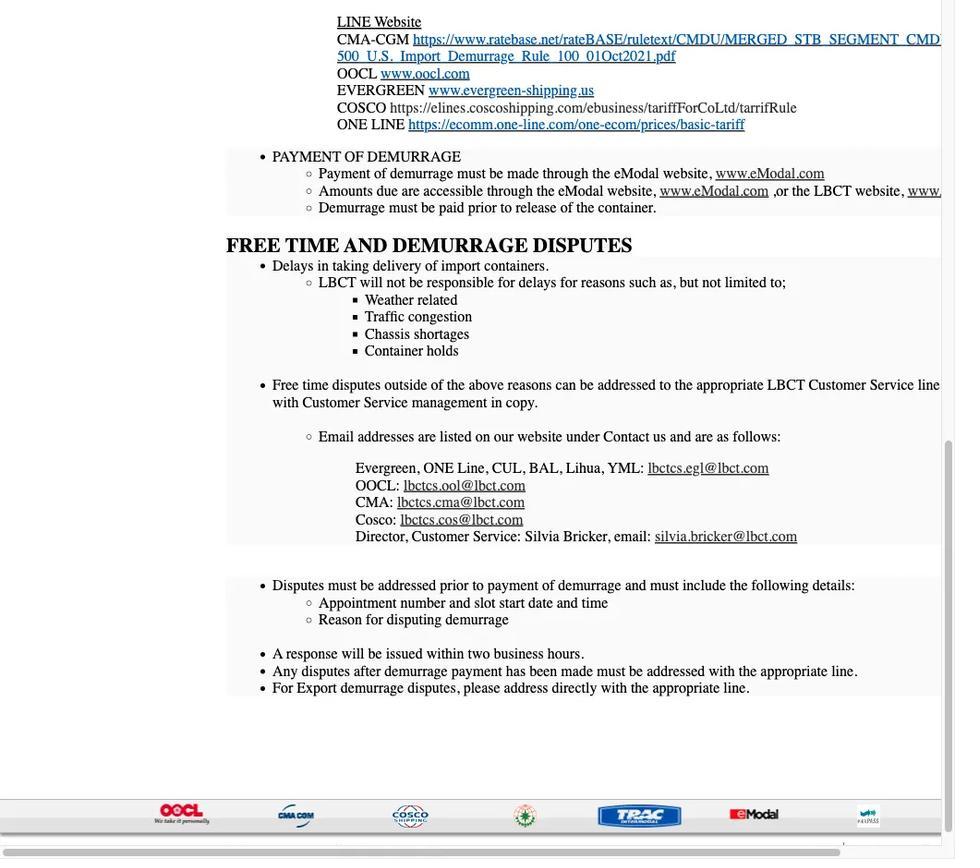 Task type: describe. For each thing, give the bounding box(es) containing it.
re
[[944, 376, 955, 394]]

address
[[504, 679, 548, 696]]

location
[[779, 842, 825, 857]]

www.oocl.com
[[381, 65, 470, 82]]

lbctcs.cos@lbct.com
[[400, 511, 523, 528]]

be inside the delays in taking delivery of import containers. lbct will not be responsible for delays for reasons such as, but not limited to; weather related traffic congestion chassis shortages container holds
[[409, 274, 423, 291]]

appointment
[[319, 594, 397, 611]]

one inside evergreen, one line, cul, bal, lihua, yml: lbctcs.egl@lbct.com oocl: lbctcs.ool@lbct.com cma: lbctcs.cma@lbct.com ​cosco: lbctcs.cos@lbct.com director, customer service: silvia bricker, email: silvia.bricker@lbct.com
[[424, 460, 454, 477]]

addresses
[[358, 428, 414, 445]]

www.evergreen-
[[429, 82, 526, 99]]

response
[[286, 645, 338, 662]]

0 horizontal spatial with
[[601, 679, 627, 696]]

number
[[400, 594, 446, 611]]

https://ecomm.one-line.com/one-ecom/prices/basic-tariff link
[[409, 116, 745, 133]]

free time disputes outside of the above reasons can be addressed to the appropriate lbct customer service line re
[[273, 376, 955, 411]]

lbct inside the delays in taking delivery of import containers. lbct will not be responsible for delays for reasons such as, but not limited to; weather related traffic congestion chassis shortages container holds
[[319, 274, 356, 291]]

be left issued
[[368, 645, 382, 662]]

cul,
[[492, 460, 525, 477]]

all
[[326, 842, 342, 857]]

cosco
[[337, 99, 386, 116]]

disputes
[[533, 233, 632, 257]]

2023
[[13, 842, 39, 857]]

500_u.s._import_demurrage_rule_100_01oct2021.pdf
[[337, 48, 676, 65]]

cma-cgm
[[337, 30, 413, 48]]

1 not from the left
[[387, 274, 405, 291]]

website
[[517, 428, 563, 445]]

payment of demurrage payment of demurrage must be made through the emodal website, www.emodal.com amounts due are accessible through the emodal website, www.emodal.com ,or the lbct website, www.lbc demurrage must be paid prior to release of the container.
[[273, 148, 955, 216]]

must up paid
[[457, 165, 486, 182]]

and right date
[[557, 594, 578, 611]]

www.oocl.com link
[[381, 65, 470, 82]]

include
[[683, 577, 726, 594]]

the inside disputes must be addressed prior to payment of demurrage and must include the following details: appointment number and slot start date and time
[[730, 577, 748, 594]]

limited
[[725, 274, 767, 291]]

be inside any disputes after demurrage payment has been made must be addressed with the appropriate line. for export demurrage disputes, please address directly with the appropriate line.​
[[629, 662, 643, 679]]

containers.
[[484, 257, 549, 274]]

lbctcs.egl@lbct.com link
[[648, 460, 769, 477]]

reasons inside free time disputes outside of the above reasons can be addressed to the appropriate lbct customer service line re
[[508, 376, 552, 394]]

us
[[653, 428, 666, 445]]

hours.
[[548, 645, 584, 662]]

one inside oocl www.oocl.com evergreen www.evergreen-shipping.us cosco https://elines.coscoshipping.com/ebusiness/tariffforcoltd/tarrifrule one line https://ecomm.one-line.com/one-ecom/prices/basic-tariff
[[337, 116, 368, 133]]

container.
[[598, 199, 656, 216]]

of right release
[[560, 199, 573, 216]]

demurrage up two
[[446, 611, 509, 628]]

lbct,
[[42, 842, 77, 857]]

within
[[426, 645, 464, 662]]

shipping.us
[[526, 82, 594, 99]]

a response will be issued within two business hours.
[[273, 645, 584, 662]]

to;
[[770, 274, 786, 291]]

privacy policy link
[[866, 842, 942, 857]]

bal,
[[529, 460, 562, 477]]

import
[[441, 257, 481, 274]]

2 not from the left
[[702, 274, 721, 291]]

please
[[463, 679, 500, 696]]

as
[[717, 428, 729, 445]]

and down email:
[[625, 577, 646, 594]]

0 horizontal spatial for
[[366, 611, 383, 628]]

in
[[317, 257, 329, 274]]

www.emodal.com down "tariff"
[[716, 165, 825, 182]]

demurrage down issued
[[341, 679, 404, 696]]

reason
[[319, 611, 362, 628]]

addressed inside disputes must be addressed prior to payment of demurrage and must include the following details: appointment number and slot start date and time
[[378, 577, 436, 594]]

https://elines.coscoshipping.com/ebusiness/tariffforcoltd/tarrifrule
[[390, 99, 797, 116]]

1 vertical spatial will
[[341, 645, 364, 662]]

made inside any disputes after demurrage payment has been made must be addressed with the appropriate line. for export demurrage disputes, please address directly with the appropriate line.​
[[561, 662, 593, 679]]

disputing
[[387, 611, 442, 628]]

to inside disputes must be addressed prior to payment of demurrage and must include the following details: appointment number and slot start date and time
[[472, 577, 484, 594]]

service:
[[473, 528, 521, 545]]

(lbct
[[251, 842, 288, 857]]

https://elines.coscoshipping.com/ebusiness/tariffforcoltd/tarrifrule link
[[390, 99, 797, 116]]

bricker,
[[563, 528, 611, 545]]

of for containers.
[[425, 257, 438, 274]]

0 horizontal spatial website,
[[607, 182, 656, 199]]

1 horizontal spatial website,
[[663, 165, 712, 182]]

payment
[[273, 148, 341, 165]]

contact
[[604, 428, 650, 445]]

2 horizontal spatial website,
[[855, 182, 904, 199]]

privacy
[[866, 842, 906, 857]]

evergreen, one line, cul, bal, lihua, yml: lbctcs.egl@lbct.com oocl: lbctcs.ool@lbct.com cma: lbctcs.cma@lbct.com ​cosco: lbctcs.cos@lbct.com director, customer service: silvia bricker, email: silvia.bricker@lbct.com
[[356, 460, 797, 545]]

line,
[[458, 460, 488, 477]]

issued
[[386, 645, 423, 662]]

to inside payment of demurrage payment of demurrage must be made through the emodal website, www.emodal.com amounts due are accessible through the emodal website, www.emodal.com ,or the lbct website, www.lbc demurrage must be paid prior to release of the container.
[[501, 199, 512, 216]]

reserved.
[[382, 842, 434, 857]]

appropriate for lbct
[[696, 376, 764, 394]]

and right us
[[670, 428, 691, 445]]

are left listed at left
[[418, 428, 436, 445]]

taking
[[332, 257, 369, 274]]

https://www.ratebase.net/ratebase/ruletext/cmdu/merged_stb_segment_cmdu-
[[413, 30, 955, 48]]

appropriate for line.
[[761, 662, 828, 679]]

prior inside payment of demurrage payment of demurrage must be made through the emodal website, www.emodal.com amounts due are accessible through the emodal website, www.emodal.com ,or the lbct website, www.lbc demurrage must be paid prior to release of the container.
[[468, 199, 497, 216]]

business
[[494, 645, 544, 662]]

ecom/prices/basic-
[[605, 116, 716, 133]]

lbctcs.ool@lbct.com link
[[404, 477, 526, 494]]

line.
[[832, 662, 857, 679]]

follows:
[[733, 428, 781, 445]]

oocl:
[[356, 477, 400, 494]]

www.evergreen-shipping.us link
[[429, 82, 594, 99]]

payment inside any disputes after demurrage payment has been made must be addressed with the appropriate line. for export demurrage disputes, please address directly with the appropriate line.​
[[451, 662, 502, 679]]

beach
[[111, 842, 144, 857]]

time inside disputes must be addressed prior to payment of demurrage and must include the following details: appointment number and slot start date and time
[[582, 594, 608, 611]]

of inside disputes must be addressed prior to payment of demurrage and must include the following details: appointment number and slot start date and time
[[542, 577, 555, 594]]

listed
[[440, 428, 472, 445]]

oocl
[[337, 65, 377, 82]]

disputes,
[[408, 679, 460, 696]]

email
[[319, 428, 354, 445]]

details:
[[813, 577, 855, 594]]

date
[[528, 594, 553, 611]]

appropriate left line.​
[[653, 679, 720, 696]]

2 horizontal spatial for
[[560, 274, 577, 291]]

delays in taking delivery of import containers. lbct will not be responsible for delays for reasons such as, but not limited to; weather related traffic congestion chassis shortages container holds
[[273, 257, 786, 359]]

director,
[[356, 528, 408, 545]]



Task type: locate. For each thing, give the bounding box(es) containing it.
www.lbc
[[908, 182, 955, 199]]

1 horizontal spatial made
[[561, 662, 593, 679]]

made inside payment of demurrage payment of demurrage must be made through the emodal website, www.emodal.com amounts due are accessible through the emodal website, www.emodal.com ,or the lbct website, www.lbc demurrage must be paid prior to release of the container.
[[507, 165, 539, 182]]

1 vertical spatial lbct
[[319, 274, 356, 291]]

0 horizontal spatial one
[[337, 116, 368, 133]]

0 horizontal spatial reasons
[[508, 376, 552, 394]]

lbct
[[814, 182, 852, 199], [319, 274, 356, 291], [767, 376, 805, 394]]

lbct up 'follows:'
[[767, 376, 805, 394]]

0 vertical spatial payment
[[488, 577, 539, 594]]

lbct down time
[[319, 274, 356, 291]]

0 vertical spatial will
[[360, 274, 383, 291]]

must right hours.
[[597, 662, 625, 679]]

0 horizontal spatial lbct
[[319, 274, 356, 291]]

to inside free time disputes outside of the above reasons can be addressed to the appropriate lbct customer service line re
[[660, 376, 671, 394]]

free
[[226, 233, 281, 257]]

of right start
[[542, 577, 555, 594]]

container inside the delays in taking delivery of import containers. lbct will not be responsible for delays for reasons such as, but not limited to; weather related traffic congestion chassis shortages container holds
[[365, 342, 423, 359]]

of right outside on the left top
[[431, 376, 443, 394]]

are left as
[[695, 428, 713, 445]]

prior right paid
[[468, 199, 497, 216]]

reason for disputing demurrage
[[319, 611, 509, 628]]

are right due on the top of the page
[[402, 182, 420, 199]]

chassis
[[365, 325, 410, 342]]

0 vertical spatial disputes
[[332, 376, 381, 394]]

1 horizontal spatial to
[[501, 199, 512, 216]]

1 horizontal spatial emodal
[[614, 165, 659, 182]]

the
[[592, 165, 611, 182], [537, 182, 555, 199], [792, 182, 810, 199], [576, 199, 594, 216], [447, 376, 465, 394], [675, 376, 693, 394], [730, 577, 748, 594], [739, 662, 757, 679], [631, 679, 649, 696]]

and
[[344, 233, 387, 257]]

will inside the delays in taking delivery of import containers. lbct will not be responsible for delays for reasons such as, but not limited to; weather related traffic congestion chassis shortages container holds
[[360, 274, 383, 291]]

long
[[81, 842, 108, 857]]

to up us
[[660, 376, 671, 394]]

appropriate inside free time disputes outside of the above reasons can be addressed to the appropriate lbct customer service line re
[[696, 376, 764, 394]]

not
[[387, 274, 405, 291], [702, 274, 721, 291]]

to left start
[[472, 577, 484, 594]]

time inside free time disputes outside of the above reasons can be addressed to the appropriate lbct customer service line re
[[302, 376, 329, 394]]

policy
[[909, 842, 942, 857]]

one left line,
[[424, 460, 454, 477]]

,or
[[773, 182, 789, 199]]

1 vertical spatial line
[[371, 116, 405, 133]]

0 horizontal spatial through
[[487, 182, 533, 199]]

reasons inside the delays in taking delivery of import containers. lbct will not be responsible for delays for reasons such as, but not limited to; weather related traffic congestion chassis shortages container holds
[[581, 274, 625, 291]]

through right accessible
[[487, 182, 533, 199]]

2 vertical spatial to
[[472, 577, 484, 594]]

demurrage up due on the top of the page
[[367, 148, 461, 165]]

be down "free time and demurrage disputes"
[[409, 274, 423, 291]]

emodal
[[614, 165, 659, 182], [558, 182, 604, 199]]

one
[[337, 116, 368, 133], [424, 460, 454, 477]]

0 vertical spatial container
[[365, 342, 423, 359]]

addressed up contact
[[598, 376, 656, 394]]

made right been
[[561, 662, 593, 679]]

outside
[[385, 376, 427, 394]]

1 vertical spatial payment
[[451, 662, 502, 679]]

due
[[377, 182, 398, 199]]

must left include
[[650, 577, 679, 594]]

container
[[365, 342, 423, 359], [147, 842, 198, 857]]

line left cgm
[[337, 13, 371, 30]]

1 horizontal spatial container
[[365, 342, 423, 359]]

prior left slot
[[440, 577, 469, 594]]

0 vertical spatial made
[[507, 165, 539, 182]]

responsible
[[427, 274, 494, 291]]

www.emodal.com link left the ",or"
[[660, 182, 769, 199]]

one up "of"
[[337, 116, 368, 133]]

reasons left such
[[581, 274, 625, 291]]

1 vertical spatial one
[[424, 460, 454, 477]]

lbct right the ",or"
[[814, 182, 852, 199]]

of for must
[[374, 165, 386, 182]]

silvia.bricker@lbct.com
[[655, 528, 797, 545]]

​cosco:
[[356, 511, 397, 528]]

through up release
[[543, 165, 589, 182]]

are
[[402, 182, 420, 199], [418, 428, 436, 445], [695, 428, 713, 445]]

any
[[273, 662, 298, 679]]

demurrage up paid
[[390, 165, 453, 182]]

reasons
[[581, 274, 625, 291], [508, 376, 552, 394]]

free time and demurrage disputes
[[226, 233, 632, 257]]

www.lbc link
[[908, 182, 955, 199]]

lbct inside payment of demurrage payment of demurrage must be made through the emodal website, www.emodal.com amounts due are accessible through the emodal website, www.emodal.com ,or the lbct website, www.lbc demurrage must be paid prior to release of the container.
[[814, 182, 852, 199]]

container right beach
[[147, 842, 198, 857]]

of left import at top
[[425, 257, 438, 274]]

appropriate left the line.
[[761, 662, 828, 679]]

customer inside evergreen, one line, cul, bal, lihua, yml: lbctcs.egl@lbct.com oocl: lbctcs.ool@lbct.com cma: lbctcs.cma@lbct.com ​cosco: lbctcs.cos@lbct.com director, customer service: silvia bricker, email: silvia.bricker@lbct.com
[[412, 528, 469, 545]]

disputes inside any disputes after demurrage payment has been made must be addressed with the appropriate line. for export demurrage disputes, please address directly with the appropriate line.​
[[302, 662, 350, 679]]

made
[[507, 165, 539, 182], [561, 662, 593, 679]]

2 horizontal spatial lbct
[[814, 182, 852, 199]]

0 vertical spatial time
[[302, 376, 329, 394]]

slot
[[474, 594, 496, 611]]

0 horizontal spatial time
[[302, 376, 329, 394]]

disputes
[[273, 577, 324, 594]]

for left delays
[[498, 274, 515, 291]]

for
[[273, 679, 293, 696]]

line.com/one-
[[523, 116, 605, 133]]

demurrage inside payment of demurrage payment of demurrage must be made through the emodal website, www.emodal.com amounts due are accessible through the emodal website, www.emodal.com ,or the lbct website, www.lbc demurrage must be paid prior to release of the container.
[[367, 148, 461, 165]]

demurrage inside disputes must be addressed prior to payment of demurrage and must include the following details: appointment number and slot start date and time
[[558, 577, 621, 594]]

and left slot
[[449, 594, 471, 611]]

demurrage inside payment of demurrage payment of demurrage must be made through the emodal website, www.emodal.com amounts due are accessible through the emodal website, www.emodal.com ,or the lbct website, www.lbc demurrage must be paid prior to release of the container.
[[390, 165, 453, 182]]

payment left the has
[[451, 662, 502, 679]]

0 vertical spatial one
[[337, 116, 368, 133]]

www.emodal.com left the ",or"
[[660, 182, 769, 199]]

location link
[[779, 842, 825, 857]]

lbctcs.cma@lbct.com
[[397, 494, 525, 511]]

accessible
[[423, 182, 483, 199]]

disputes inside free time disputes outside of the above reasons can be addressed to the appropriate lbct customer service line re
[[332, 376, 381, 394]]

customer for director,
[[412, 528, 469, 545]]

for right delays
[[560, 274, 577, 291]]

customer left service
[[809, 376, 866, 394]]

line down evergreen
[[371, 116, 405, 133]]

1 vertical spatial customer
[[412, 528, 469, 545]]

demurrage down 'bricker,'
[[558, 577, 621, 594]]

traffic
[[365, 308, 405, 325]]

2 vertical spatial addressed
[[647, 662, 705, 679]]

2 vertical spatial lbct
[[767, 376, 805, 394]]

1 vertical spatial addressed
[[378, 577, 436, 594]]

of for above
[[431, 376, 443, 394]]

paid
[[439, 199, 464, 216]]

www.emodal.com link for payment of demurrage must be made through the emodal website,
[[716, 165, 825, 182]]

delays
[[519, 274, 557, 291]]

0 horizontal spatial to
[[472, 577, 484, 594]]

with down include
[[709, 662, 735, 679]]

1 horizontal spatial for
[[498, 274, 515, 291]]

1 vertical spatial reasons
[[508, 376, 552, 394]]

1 horizontal spatial lbct
[[767, 376, 805, 394]]

rights
[[345, 842, 379, 857]]

0 horizontal spatial container
[[147, 842, 198, 857]]

0 vertical spatial to
[[501, 199, 512, 216]]

must up reason
[[328, 577, 357, 594]]

on
[[475, 428, 490, 445]]

disputes right any
[[302, 662, 350, 679]]

not up 'traffic' in the left of the page
[[387, 274, 405, 291]]

1 horizontal spatial time
[[582, 594, 608, 611]]

related
[[417, 291, 458, 308]]

time right date
[[582, 594, 608, 611]]

emodal right release
[[558, 182, 604, 199]]

www.emodal.com link down "tariff"
[[716, 165, 825, 182]]

1 horizontal spatial with
[[709, 662, 735, 679]]

addressed inside free time disputes outside of the above reasons can be addressed to the appropriate lbct customer service line re
[[598, 376, 656, 394]]

email addresses are listed on our website under contact us and are as follows:
[[319, 428, 781, 445]]

time
[[302, 376, 329, 394], [582, 594, 608, 611]]

0 horizontal spatial made
[[507, 165, 539, 182]]

service
[[870, 376, 914, 394]]

time right "free"
[[302, 376, 329, 394]]

delays
[[273, 257, 314, 274]]

0 vertical spatial addressed
[[598, 376, 656, 394]]

weather
[[365, 291, 414, 308]]

be left paid
[[421, 199, 435, 216]]

0 vertical spatial line
[[337, 13, 371, 30]]

0 vertical spatial reasons
[[581, 274, 625, 291]]

terminal
[[201, 842, 247, 857]]

any disputes after demurrage payment has been made must be addressed with the appropriate line. for export demurrage disputes, please address directly with the appropriate line.​
[[273, 662, 857, 696]]

be right can
[[580, 376, 594, 394]]

addressed inside any disputes after demurrage payment has been made must be addressed with the appropriate line. for export demurrage disputes, please address directly with the appropriate line.​
[[647, 662, 705, 679]]

demurrage up responsible
[[393, 233, 528, 257]]

© 2023 lbct, long beach container terminal (lbct llc.) all rights reserved.
[[0, 842, 434, 857]]

https://www.ratebase.net/ratebase/ruletext/cmdu/merged_stb_segment_cmdu- 500_u.s._import_demurrage_rule_100_01oct2021.pdf
[[337, 30, 955, 65]]

https://www.ratebase.net/ratebase/ruletext/cmdu/merged_stb_segment_cmdu- 500_u.s._import_demurrage_rule_100_01oct2021.pdf link
[[337, 30, 955, 65]]

addressed for reasons
[[598, 376, 656, 394]]

appropriate up as
[[696, 376, 764, 394]]

directly
[[552, 679, 597, 696]]

oocl www.oocl.com evergreen www.evergreen-shipping.us cosco https://elines.coscoshipping.com/ebusiness/tariffforcoltd/tarrifrule one line https://ecomm.one-line.com/one-ecom/prices/basic-tariff
[[337, 65, 797, 133]]

https://ecomm.one-
[[409, 116, 523, 133]]

lbctcs.egl@lbct.com
[[648, 460, 769, 477]]

customer inside free time disputes outside of the above reasons can be addressed to the appropriate lbct customer service line re
[[809, 376, 866, 394]]

0 horizontal spatial customer
[[412, 528, 469, 545]]

2 horizontal spatial to
[[660, 376, 671, 394]]

line website
[[337, 13, 422, 30]]

been
[[529, 662, 557, 679]]

prior inside disputes must be addressed prior to payment of demurrage and must include the following details: appointment number and slot start date and time
[[440, 577, 469, 594]]

0 horizontal spatial not
[[387, 274, 405, 291]]

a
[[273, 645, 283, 662]]

under
[[566, 428, 600, 445]]

congestion
[[408, 308, 472, 325]]

1 horizontal spatial reasons
[[581, 274, 625, 291]]

line
[[918, 376, 940, 394]]

0 horizontal spatial emodal
[[558, 182, 604, 199]]

1 horizontal spatial customer
[[809, 376, 866, 394]]

must up "free time and demurrage disputes"
[[389, 199, 418, 216]]

1 vertical spatial time
[[582, 594, 608, 611]]

demurrage
[[367, 148, 461, 165], [393, 233, 528, 257]]

must inside any disputes after demurrage payment has been made must be addressed with the appropriate line. for export demurrage disputes, please address directly with the appropriate line.​
[[597, 662, 625, 679]]

above
[[469, 376, 504, 394]]

1 vertical spatial disputes
[[302, 662, 350, 679]]

website
[[374, 13, 422, 30]]

be inside free time disputes outside of the above reasons can be addressed to the appropriate lbct customer service line re
[[580, 376, 594, 394]]

demurrage right the after
[[385, 662, 448, 679]]

container down 'traffic' in the left of the page
[[365, 342, 423, 359]]

customer for lbct
[[809, 376, 866, 394]]

customer
[[809, 376, 866, 394], [412, 528, 469, 545]]

reasons left can
[[508, 376, 552, 394]]

such
[[629, 274, 656, 291]]

0 vertical spatial lbct
[[814, 182, 852, 199]]

tariff
[[716, 116, 745, 133]]

made up release
[[507, 165, 539, 182]]

after
[[354, 662, 381, 679]]

line
[[337, 13, 371, 30], [371, 116, 405, 133]]

privacy policy
[[866, 842, 942, 857]]

shortages
[[414, 325, 470, 342]]

start
[[499, 594, 525, 611]]

of
[[374, 165, 386, 182], [560, 199, 573, 216], [425, 257, 438, 274], [431, 376, 443, 394], [542, 577, 555, 594]]

0 vertical spatial customer
[[809, 376, 866, 394]]

of inside the delays in taking delivery of import containers. lbct will not be responsible for delays for reasons such as, but not limited to; weather related traffic congestion chassis shortages container holds
[[425, 257, 438, 274]]

delivery
[[373, 257, 422, 274]]

website,
[[663, 165, 712, 182], [607, 182, 656, 199], [855, 182, 904, 199]]

can
[[556, 376, 576, 394]]

for right reason
[[366, 611, 383, 628]]

of
[[345, 148, 364, 165]]

are inside payment of demurrage payment of demurrage must be made through the emodal website, www.emodal.com amounts due are accessible through the emodal website, www.emodal.com ,or the lbct website, www.lbc demurrage must be paid prior to release of the container.
[[402, 182, 420, 199]]

payment down service:
[[488, 577, 539, 594]]

1 vertical spatial made
[[561, 662, 593, 679]]

1 vertical spatial prior
[[440, 577, 469, 594]]

silvia
[[525, 528, 559, 545]]

will up 'traffic' in the left of the page
[[360, 274, 383, 291]]

www.emodal.com link for amounts due are accessible through the emodal website,
[[660, 182, 769, 199]]

of right "of"
[[374, 165, 386, 182]]

payment inside disputes must be addressed prior to payment of demurrage and must include the following details: appointment number and slot start date and time
[[488, 577, 539, 594]]

addressed up reason for disputing demurrage
[[378, 577, 436, 594]]

to left release
[[501, 199, 512, 216]]

two
[[468, 645, 490, 662]]

disputes left outside on the left top
[[332, 376, 381, 394]]

www.emodal.com
[[716, 165, 825, 182], [660, 182, 769, 199]]

with right directly
[[601, 679, 627, 696]]

1 vertical spatial container
[[147, 842, 198, 857]]

lbctcs.ool@lbct.com
[[404, 477, 526, 494]]

1 vertical spatial to
[[660, 376, 671, 394]]

addressed left line.​
[[647, 662, 705, 679]]

be right accessible
[[489, 165, 503, 182]]

disputes must be addressed prior to payment of demurrage and must include the following details: appointment number and slot start date and time
[[273, 577, 855, 611]]

through
[[543, 165, 589, 182], [487, 182, 533, 199]]

customer down lbctcs.cma@lbct.com in the bottom of the page
[[412, 528, 469, 545]]

be right directly
[[629, 662, 643, 679]]

0 vertical spatial demurrage
[[367, 148, 461, 165]]

amounts
[[319, 182, 373, 199]]

emodal up container.
[[614, 165, 659, 182]]

addressed for made
[[647, 662, 705, 679]]

of inside free time disputes outside of the above reasons can be addressed to the appropriate lbct customer service line re
[[431, 376, 443, 394]]

line inside oocl www.oocl.com evergreen www.evergreen-shipping.us cosco https://elines.coscoshipping.com/ebusiness/tariffforcoltd/tarrifrule one line https://ecomm.one-line.com/one-ecom/prices/basic-tariff
[[371, 116, 405, 133]]

will down reason
[[341, 645, 364, 662]]

lbct inside free time disputes outside of the above reasons can be addressed to the appropriate lbct customer service line re
[[767, 376, 805, 394]]

1 horizontal spatial not
[[702, 274, 721, 291]]

1 horizontal spatial through
[[543, 165, 589, 182]]

be inside disputes must be addressed prior to payment of demurrage and must include the following details: appointment number and slot start date and time
[[360, 577, 374, 594]]

1 vertical spatial demurrage
[[393, 233, 528, 257]]

0 vertical spatial prior
[[468, 199, 497, 216]]

1 horizontal spatial one
[[424, 460, 454, 477]]

not right but
[[702, 274, 721, 291]]

be up reason
[[360, 577, 374, 594]]

following
[[752, 577, 809, 594]]

but
[[680, 274, 699, 291]]



Task type: vqa. For each thing, say whether or not it's contained in the screenshot.
bottom 10/27/2023
no



